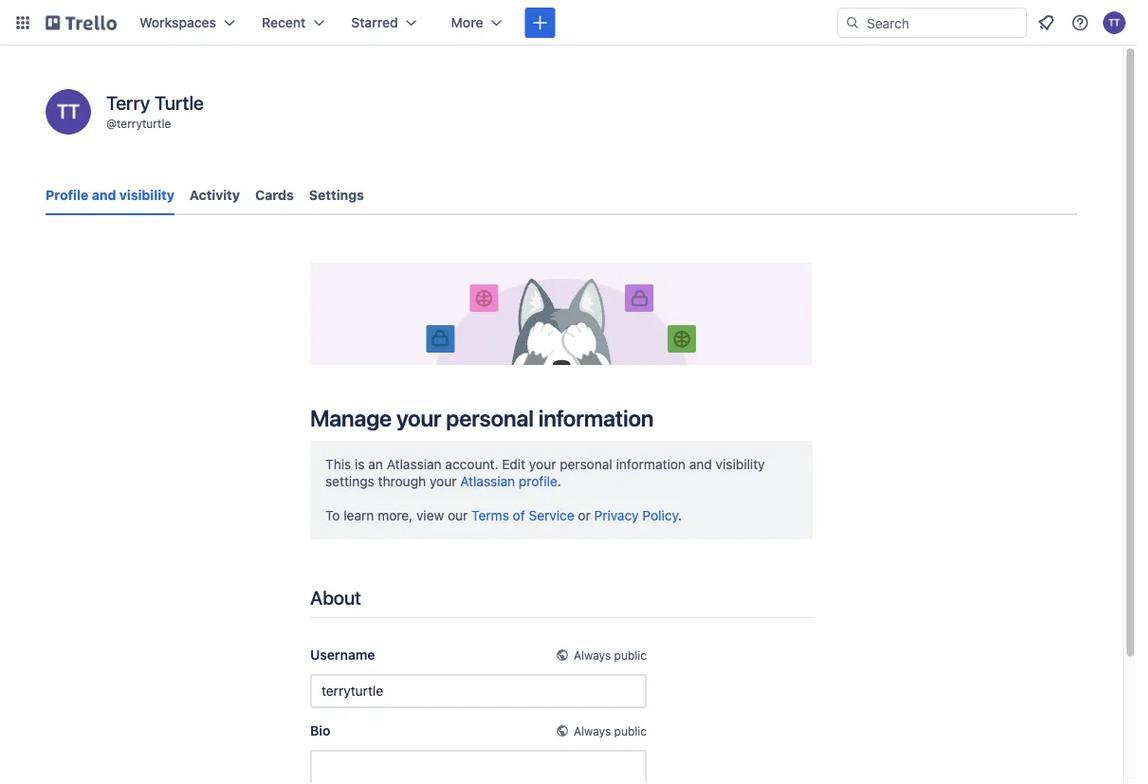 Task type: locate. For each thing, give the bounding box(es) containing it.
of
[[513, 508, 525, 524]]

0 vertical spatial your
[[397, 405, 442, 431]]

0 vertical spatial public
[[614, 649, 647, 662]]

. right privacy
[[678, 508, 682, 524]]

1 horizontal spatial .
[[678, 508, 682, 524]]

0 horizontal spatial and
[[92, 187, 116, 203]]

0 horizontal spatial visibility
[[119, 187, 175, 203]]

.
[[558, 474, 562, 489], [678, 508, 682, 524]]

. up service
[[558, 474, 562, 489]]

0 vertical spatial information
[[539, 405, 654, 431]]

cards link
[[255, 178, 294, 213]]

always public for bio
[[574, 725, 647, 738]]

1 horizontal spatial personal
[[560, 457, 613, 472]]

Search field
[[861, 9, 1027, 37]]

terms of service link
[[472, 508, 575, 524]]

always public
[[574, 649, 647, 662], [574, 725, 647, 738]]

1 horizontal spatial visibility
[[716, 457, 765, 472]]

1 horizontal spatial atlassian
[[460, 474, 515, 489]]

0 vertical spatial atlassian
[[387, 457, 442, 472]]

personal up account.
[[446, 405, 534, 431]]

public for bio
[[614, 725, 647, 738]]

personal
[[446, 405, 534, 431], [560, 457, 613, 472]]

2 always from the top
[[574, 725, 611, 738]]

0 vertical spatial always
[[574, 649, 611, 662]]

1 public from the top
[[614, 649, 647, 662]]

0 horizontal spatial atlassian
[[387, 457, 442, 472]]

information up the 'policy'
[[616, 457, 686, 472]]

your up 'through'
[[397, 405, 442, 431]]

atlassian profile link
[[460, 474, 558, 489]]

terry
[[106, 91, 150, 113]]

always
[[574, 649, 611, 662], [574, 725, 611, 738]]

1 vertical spatial personal
[[560, 457, 613, 472]]

learn
[[344, 508, 374, 524]]

0 notifications image
[[1035, 11, 1058, 34]]

0 horizontal spatial .
[[558, 474, 562, 489]]

@
[[106, 117, 117, 130]]

or
[[578, 508, 591, 524]]

2 always public from the top
[[574, 725, 647, 738]]

atlassian
[[387, 457, 442, 472], [460, 474, 515, 489]]

Username text field
[[310, 674, 647, 709]]

starred button
[[340, 8, 429, 38]]

information up this is an atlassian account. edit your personal information and visibility settings through your on the bottom of the page
[[539, 405, 654, 431]]

personal up or
[[560, 457, 613, 472]]

visibility
[[119, 187, 175, 203], [716, 457, 765, 472]]

1 vertical spatial public
[[614, 725, 647, 738]]

service
[[529, 508, 575, 524]]

personal inside this is an atlassian account. edit your personal information and visibility settings through your
[[560, 457, 613, 472]]

manage your personal information
[[310, 405, 654, 431]]

more
[[451, 15, 483, 30]]

always for username
[[574, 649, 611, 662]]

policy
[[643, 508, 678, 524]]

0 vertical spatial personal
[[446, 405, 534, 431]]

0 vertical spatial .
[[558, 474, 562, 489]]

1 always public from the top
[[574, 649, 647, 662]]

1 horizontal spatial and
[[689, 457, 712, 472]]

atlassian down account.
[[460, 474, 515, 489]]

and
[[92, 187, 116, 203], [689, 457, 712, 472]]

information inside this is an atlassian account. edit your personal information and visibility settings through your
[[616, 457, 686, 472]]

terry turtle @ terryturtle
[[106, 91, 204, 130]]

your down account.
[[430, 474, 457, 489]]

information
[[539, 405, 654, 431], [616, 457, 686, 472]]

1 vertical spatial information
[[616, 457, 686, 472]]

your up profile
[[529, 457, 556, 472]]

visibility inside this is an atlassian account. edit your personal information and visibility settings through your
[[716, 457, 765, 472]]

primary element
[[0, 0, 1138, 46]]

edit
[[502, 457, 526, 472]]

your
[[397, 405, 442, 431], [529, 457, 556, 472], [430, 474, 457, 489]]

1 always from the top
[[574, 649, 611, 662]]

0 vertical spatial always public
[[574, 649, 647, 662]]

1 vertical spatial always
[[574, 725, 611, 738]]

privacy
[[594, 508, 639, 524]]

is
[[355, 457, 365, 472]]

username
[[310, 647, 375, 663]]

always public for username
[[574, 649, 647, 662]]

0 vertical spatial visibility
[[119, 187, 175, 203]]

activity
[[190, 187, 240, 203]]

1 vertical spatial and
[[689, 457, 712, 472]]

1 vertical spatial visibility
[[716, 457, 765, 472]]

profile and visibility
[[46, 187, 175, 203]]

1 vertical spatial always public
[[574, 725, 647, 738]]

atlassian up 'through'
[[387, 457, 442, 472]]

public
[[614, 649, 647, 662], [614, 725, 647, 738]]

visibility inside profile and visibility link
[[119, 187, 175, 203]]

recent button
[[251, 8, 336, 38]]

activity link
[[190, 178, 240, 213]]

2 public from the top
[[614, 725, 647, 738]]

0 horizontal spatial personal
[[446, 405, 534, 431]]



Task type: vqa. For each thing, say whether or not it's contained in the screenshot.
Always
yes



Task type: describe. For each thing, give the bounding box(es) containing it.
more button
[[440, 8, 514, 38]]

cards
[[255, 187, 294, 203]]

open information menu image
[[1071, 13, 1090, 32]]

. inside . to learn more, view our
[[558, 474, 562, 489]]

to
[[325, 508, 340, 524]]

recent
[[262, 15, 306, 30]]

about
[[310, 586, 361, 608]]

more,
[[378, 508, 413, 524]]

profile
[[519, 474, 558, 489]]

0 vertical spatial and
[[92, 187, 116, 203]]

terry turtle (terryturtle) image
[[46, 89, 91, 135]]

an
[[368, 457, 383, 472]]

. to learn more, view our
[[325, 474, 562, 524]]

and inside this is an atlassian account. edit your personal information and visibility settings through your
[[689, 457, 712, 472]]

atlassian inside this is an atlassian account. edit your personal information and visibility settings through your
[[387, 457, 442, 472]]

terms of service or privacy policy .
[[472, 508, 682, 524]]

this
[[325, 457, 351, 472]]

workspaces
[[139, 15, 216, 30]]

profile
[[46, 187, 88, 203]]

terms
[[472, 508, 509, 524]]

account.
[[445, 457, 499, 472]]

bio
[[310, 723, 330, 739]]

privacy policy link
[[594, 508, 678, 524]]

back to home image
[[46, 8, 117, 38]]

1 vertical spatial .
[[678, 508, 682, 524]]

create board or workspace image
[[531, 13, 550, 32]]

settings
[[309, 187, 364, 203]]

1 vertical spatial atlassian
[[460, 474, 515, 489]]

turtle
[[155, 91, 204, 113]]

manage
[[310, 405, 392, 431]]

atlassian profile
[[460, 474, 558, 489]]

1 vertical spatial your
[[529, 457, 556, 472]]

always for bio
[[574, 725, 611, 738]]

workspaces button
[[128, 8, 247, 38]]

terry turtle (terryturtle) image
[[1103, 11, 1126, 34]]

this is an atlassian account. edit your personal information and visibility settings through your
[[325, 457, 765, 489]]

view
[[416, 508, 444, 524]]

through
[[378, 474, 426, 489]]

2 vertical spatial your
[[430, 474, 457, 489]]

public for username
[[614, 649, 647, 662]]

our
[[448, 508, 468, 524]]

terryturtle
[[117, 117, 171, 130]]

settings link
[[309, 178, 364, 213]]

settings
[[325, 474, 375, 489]]

search image
[[845, 15, 861, 30]]

starred
[[351, 15, 398, 30]]

profile and visibility link
[[46, 178, 175, 215]]



